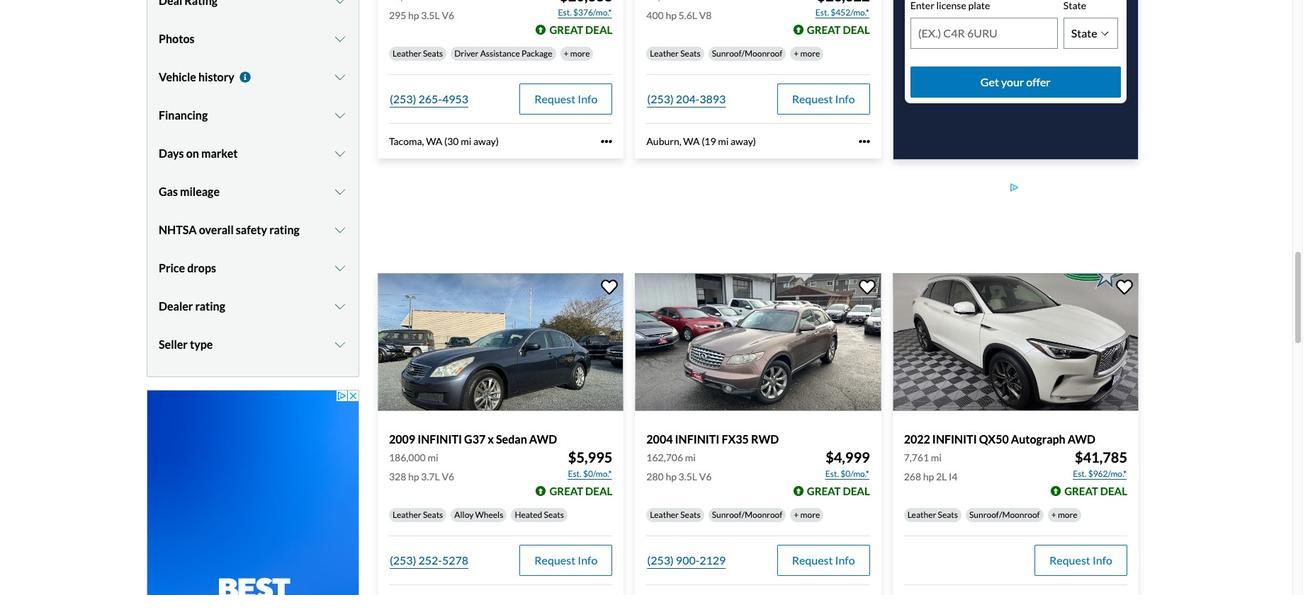 Task type: vqa. For each thing, say whether or not it's contained in the screenshot.
Sponsored within the Sponsored 2020 Ford Edge SEL AWD
no



Task type: describe. For each thing, give the bounding box(es) containing it.
est. $962/mo.* button
[[1072, 468, 1127, 482]]

chevron down image for nhtsa overall safety rating
[[333, 225, 347, 236]]

seats right heated
[[544, 510, 564, 521]]

est. for $5,995
[[568, 469, 582, 480]]

overall
[[199, 223, 234, 237]]

gas mileage
[[159, 185, 220, 199]]

info circle image
[[238, 72, 252, 83]]

financing button
[[159, 98, 347, 133]]

chevron down image inside vehicle history dropdown button
[[333, 72, 347, 83]]

autograph
[[1011, 433, 1066, 446]]

leather down 280
[[650, 510, 679, 521]]

7,761 mi 268 hp 2l i4
[[904, 452, 958, 483]]

$5,995
[[568, 449, 613, 466]]

seats up 900-
[[680, 510, 701, 521]]

infiniti for $4,999
[[675, 433, 720, 446]]

3.5l inside 162,706 mi 280 hp 3.5l v6
[[679, 471, 697, 483]]

wa for 4953
[[426, 135, 442, 147]]

(253) for (253) 265-4953
[[390, 92, 416, 106]]

3 infiniti from the left
[[933, 433, 977, 446]]

info for (253) 204-3893
[[835, 92, 855, 106]]

seller type
[[159, 338, 213, 352]]

dealer
[[159, 300, 193, 313]]

days
[[159, 147, 184, 160]]

(253) for (253) 204-3893
[[647, 92, 674, 106]]

get your offer button
[[910, 67, 1121, 98]]

days on market button
[[159, 136, 347, 172]]

2022 infiniti qx50 autograph awd
[[904, 433, 1096, 446]]

great for $5,995
[[550, 486, 583, 498]]

leather down 400
[[650, 48, 679, 59]]

on
[[186, 147, 199, 160]]

info for (253) 900-2129
[[835, 554, 855, 568]]

0 vertical spatial 3.5l
[[421, 9, 440, 21]]

great deal for $41,785
[[1065, 486, 1127, 498]]

assistance
[[480, 48, 520, 59]]

alloy wheels
[[454, 510, 503, 521]]

est. $376/mo.* button
[[557, 6, 613, 20]]

hp for $41,785
[[923, 471, 934, 483]]

vehicle history button
[[159, 60, 347, 95]]

est. $0/mo.* button for $5,995
[[567, 468, 613, 482]]

est. inside 'button'
[[816, 7, 829, 18]]

sedan
[[496, 433, 527, 446]]

away) for (253) 204-3893
[[731, 135, 756, 147]]

leather seats down 295 hp 3.5l v6
[[393, 48, 443, 59]]

2l
[[936, 471, 947, 483]]

chevron down image for days on market
[[333, 148, 347, 160]]

(253) 204-3893
[[647, 92, 726, 106]]

wa for 3893
[[683, 135, 700, 147]]

info for (253) 252-5278
[[578, 554, 598, 568]]

great deal for $5,995
[[550, 486, 613, 498]]

chevron down image for dealer rating
[[333, 301, 347, 313]]

est. $452/mo.*
[[816, 7, 869, 18]]

328
[[389, 471, 406, 483]]

days on market
[[159, 147, 238, 160]]

great deal for $4,999
[[807, 486, 870, 498]]

2004 infiniti fx35 rwd
[[647, 433, 779, 446]]

get your offer
[[981, 75, 1051, 89]]

3893
[[700, 92, 726, 106]]

2009
[[389, 433, 415, 446]]

seller
[[159, 338, 188, 352]]

dealer rating button
[[159, 289, 347, 325]]

est. $452/mo.* button
[[815, 6, 870, 20]]

162,706 mi 280 hp 3.5l v6
[[647, 452, 712, 483]]

g37
[[464, 433, 486, 446]]

seats left the alloy
[[423, 510, 443, 521]]

5.6l
[[679, 9, 697, 21]]

(253) 204-3893 button
[[647, 84, 727, 115]]

(253) 900-2129 button
[[647, 546, 727, 577]]

186,000
[[389, 452, 426, 464]]

alloy
[[454, 510, 474, 521]]

2 awd from the left
[[1068, 433, 1096, 446]]

est. for $4,999
[[825, 469, 839, 480]]

252-
[[418, 554, 442, 568]]

financing
[[159, 109, 208, 122]]

v6 for $5,995
[[442, 471, 454, 483]]

price drops
[[159, 262, 216, 275]]

2022
[[904, 433, 930, 446]]

mi right the (30
[[461, 135, 471, 147]]

gas
[[159, 185, 178, 199]]

3.7l
[[421, 471, 440, 483]]

deal down '$452/mo.*'
[[843, 23, 870, 36]]

leather seats down 400 hp 5.6l v8
[[650, 48, 701, 59]]

268
[[904, 471, 921, 483]]

1 horizontal spatial rating
[[269, 223, 300, 237]]

est. inside button
[[558, 7, 572, 18]]

great for $4,999
[[807, 486, 841, 498]]

(253) for (253) 252-5278
[[390, 554, 416, 568]]

2129
[[700, 554, 726, 568]]

auburn,
[[647, 135, 681, 147]]

request info button for (253) 900-2129
[[777, 546, 870, 577]]

est. $376/mo.*
[[558, 7, 612, 18]]

leather down "328" at the bottom left of the page
[[393, 510, 421, 521]]

v6 for $4,999
[[699, 471, 712, 483]]

$41,785
[[1075, 449, 1127, 466]]

request info for 2129
[[792, 554, 855, 568]]

infiniti for $5,995
[[418, 433, 462, 446]]

$5,995 est. $0/mo.*
[[568, 449, 613, 480]]

dealer rating
[[159, 300, 225, 313]]

900-
[[676, 554, 700, 568]]

tacoma,
[[389, 135, 424, 147]]

x
[[488, 433, 494, 446]]

photos button
[[159, 22, 347, 57]]

(253) 265-4953
[[390, 92, 468, 106]]

i4
[[949, 471, 958, 483]]

request for 3893
[[792, 92, 833, 106]]

(19
[[702, 135, 716, 147]]

tacoma, wa (30 mi away)
[[389, 135, 499, 147]]

seats down i4
[[938, 510, 958, 521]]

$41,785 est. $962/mo.*
[[1073, 449, 1127, 480]]

silver 2009 infiniti g37 x sedan awd sedan all-wheel drive automatic image
[[378, 273, 624, 412]]

(253) 265-4953 button
[[389, 84, 469, 115]]

safety
[[236, 223, 267, 237]]

est. $0/mo.* button for $4,999
[[825, 468, 870, 482]]

great down the "est. $376/mo.*" button
[[550, 23, 583, 36]]

nhtsa overall safety rating button
[[159, 213, 347, 248]]

hp for $4,999
[[666, 471, 677, 483]]

(253) 900-2129
[[647, 554, 726, 568]]

request for 2129
[[792, 554, 833, 568]]



Task type: locate. For each thing, give the bounding box(es) containing it.
great deal down '$5,995 est. $0/mo.*'
[[550, 486, 613, 498]]

chevron down image for seller type
[[333, 340, 347, 351]]

$452/mo.*
[[831, 7, 869, 18]]

leather seats down 280
[[650, 510, 701, 521]]

wa
[[426, 135, 442, 147], [683, 135, 700, 147]]

est. left '$452/mo.*'
[[816, 7, 829, 18]]

awd up $41,785
[[1068, 433, 1096, 446]]

(253) inside button
[[647, 92, 674, 106]]

2 est. $0/mo.* button from the left
[[825, 468, 870, 482]]

mi inside 186,000 mi 328 hp 3.7l v6
[[428, 452, 438, 464]]

v6 inside 162,706 mi 280 hp 3.5l v6
[[699, 471, 712, 483]]

7 chevron down image from the top
[[333, 301, 347, 313]]

v6 right 3.7l
[[442, 471, 454, 483]]

1 horizontal spatial awd
[[1068, 433, 1096, 446]]

vehicle history
[[159, 70, 234, 84]]

leather seats down 2l
[[908, 510, 958, 521]]

1 infiniti from the left
[[418, 433, 462, 446]]

265-
[[418, 92, 442, 106]]

1 away) from the left
[[473, 135, 499, 147]]

request info button for (253) 265-4953
[[520, 84, 613, 115]]

great deal down $4,999 est. $0/mo.*
[[807, 486, 870, 498]]

1 horizontal spatial advertisement region
[[506, 183, 1022, 246]]

est. $0/mo.* button down $4,999
[[825, 468, 870, 482]]

away) right the (30
[[473, 135, 499, 147]]

(253) left 252-
[[390, 554, 416, 568]]

great for $41,785
[[1065, 486, 1098, 498]]

0 vertical spatial rating
[[269, 223, 300, 237]]

advertisement region
[[506, 183, 1022, 246], [147, 391, 359, 596]]

1 vertical spatial 3.5l
[[679, 471, 697, 483]]

2 chevron down image from the top
[[333, 263, 347, 275]]

leather down 268
[[908, 510, 936, 521]]

request info for 3893
[[792, 92, 855, 106]]

ellipsis h image
[[859, 136, 870, 147]]

leather down 295
[[393, 48, 421, 59]]

0 horizontal spatial rating
[[195, 300, 225, 313]]

hp right 400
[[666, 9, 677, 21]]

est. inside '$5,995 est. $0/mo.*'
[[568, 469, 582, 480]]

400 hp 5.6l v8
[[647, 9, 712, 21]]

1 chevron down image from the top
[[333, 0, 347, 7]]

0 horizontal spatial wa
[[426, 135, 442, 147]]

chevron down image inside nhtsa overall safety rating dropdown button
[[333, 225, 347, 236]]

1 horizontal spatial est. $0/mo.* button
[[825, 468, 870, 482]]

hp
[[408, 9, 419, 21], [666, 9, 677, 21], [408, 471, 419, 483], [666, 471, 677, 483], [923, 471, 934, 483]]

2 $0/mo.* from the left
[[841, 469, 869, 480]]

driver assistance package
[[454, 48, 552, 59]]

great deal down est. $452/mo.* 'button'
[[807, 23, 870, 36]]

Enter license plate field
[[911, 18, 1057, 48]]

6 chevron down image from the top
[[333, 187, 347, 198]]

$0/mo.* down "$5,995"
[[583, 469, 612, 480]]

1 horizontal spatial wa
[[683, 135, 700, 147]]

infiniti up 162,706 mi 280 hp 3.5l v6
[[675, 433, 720, 446]]

gas mileage button
[[159, 175, 347, 210]]

1 wa from the left
[[426, 135, 442, 147]]

away) for (253) 265-4953
[[473, 135, 499, 147]]

mileage
[[180, 185, 220, 199]]

4 chevron down image from the top
[[333, 110, 347, 121]]

away) right "(19"
[[731, 135, 756, 147]]

great up heated seats
[[550, 486, 583, 498]]

mi right 162,706
[[685, 452, 696, 464]]

est. down "$5,995"
[[568, 469, 582, 480]]

mi for $5,995
[[428, 452, 438, 464]]

chevron down image inside seller type dropdown button
[[333, 340, 347, 351]]

seats left driver
[[423, 48, 443, 59]]

280
[[647, 471, 664, 483]]

hp inside 186,000 mi 328 hp 3.7l v6
[[408, 471, 419, 483]]

infiniti up 186,000 mi 328 hp 3.7l v6
[[418, 433, 462, 446]]

request for 4953
[[535, 92, 576, 106]]

3.5l right 295
[[421, 9, 440, 21]]

mi inside 7,761 mi 268 hp 2l i4
[[931, 452, 942, 464]]

deal for $4,999
[[843, 486, 870, 498]]

1 horizontal spatial away)
[[731, 135, 756, 147]]

(253) 252-5278 button
[[389, 546, 469, 577]]

(253)
[[390, 92, 416, 106], [647, 92, 674, 106], [390, 554, 416, 568], [647, 554, 674, 568]]

204-
[[676, 92, 700, 106]]

2 away) from the left
[[731, 135, 756, 147]]

1 vertical spatial rating
[[195, 300, 225, 313]]

seats down 5.6l
[[680, 48, 701, 59]]

(253) left 204-
[[647, 92, 674, 106]]

drops
[[187, 262, 216, 275]]

2 horizontal spatial infiniti
[[933, 433, 977, 446]]

great deal down the "est. $376/mo.*" button
[[550, 23, 613, 36]]

price
[[159, 262, 185, 275]]

get
[[981, 75, 999, 89]]

auburn, wa (19 mi away)
[[647, 135, 756, 147]]

heated seats
[[515, 510, 564, 521]]

1 awd from the left
[[529, 433, 557, 446]]

chevron down image inside dealer rating dropdown button
[[333, 301, 347, 313]]

mi right "(19"
[[718, 135, 729, 147]]

2 chevron down image from the top
[[333, 34, 347, 45]]

1 horizontal spatial infiniti
[[675, 433, 720, 446]]

v6 down 2004 infiniti fx35 rwd
[[699, 471, 712, 483]]

chevron down image for financing
[[333, 110, 347, 121]]

request info button for (253) 204-3893
[[777, 84, 870, 115]]

(30
[[444, 135, 459, 147]]

1 est. $0/mo.* button from the left
[[567, 468, 613, 482]]

3.5l down 162,706
[[679, 471, 697, 483]]

7,761
[[904, 452, 929, 464]]

400
[[647, 9, 664, 21]]

great down $4,999 est. $0/mo.*
[[807, 486, 841, 498]]

est. for $41,785
[[1073, 469, 1087, 480]]

great deal down est. $962/mo.* button
[[1065, 486, 1127, 498]]

deal down $4,999 est. $0/mo.*
[[843, 486, 870, 498]]

0 horizontal spatial advertisement region
[[147, 391, 359, 596]]

deal
[[585, 23, 613, 36], [843, 23, 870, 36], [585, 486, 613, 498], [843, 486, 870, 498], [1100, 486, 1127, 498]]

$0/mo.* for $4,999
[[841, 469, 869, 480]]

est. down $41,785
[[1073, 469, 1087, 480]]

hp right 280
[[666, 471, 677, 483]]

your
[[1001, 75, 1024, 89]]

mi
[[461, 135, 471, 147], [718, 135, 729, 147], [428, 452, 438, 464], [685, 452, 696, 464], [931, 452, 942, 464]]

1 $0/mo.* from the left
[[583, 469, 612, 480]]

(253) left 265-
[[390, 92, 416, 106]]

deal for $41,785
[[1100, 486, 1127, 498]]

sunroof/moonroof
[[712, 48, 783, 59], [712, 510, 783, 521], [969, 510, 1040, 521]]

vehicle
[[159, 70, 196, 84]]

more
[[570, 48, 590, 59], [801, 48, 820, 59], [801, 510, 820, 521], [1058, 510, 1078, 521]]

fx35
[[722, 433, 749, 446]]

est. left $376/mo.* at the top
[[558, 7, 572, 18]]

1 horizontal spatial $0/mo.*
[[841, 469, 869, 480]]

0 horizontal spatial infiniti
[[418, 433, 462, 446]]

mi up 2l
[[931, 452, 942, 464]]

295 hp 3.5l v6
[[389, 9, 454, 21]]

awd right sedan
[[529, 433, 557, 446]]

info for (253) 265-4953
[[578, 92, 598, 106]]

deal down $962/mo.*
[[1100, 486, 1127, 498]]

$4,999 est. $0/mo.*
[[825, 449, 870, 480]]

$0/mo.* down $4,999
[[841, 469, 869, 480]]

hp right 295
[[408, 9, 419, 21]]

hp inside 162,706 mi 280 hp 3.5l v6
[[666, 471, 677, 483]]

0 horizontal spatial awd
[[529, 433, 557, 446]]

1 chevron down image from the top
[[333, 225, 347, 236]]

2009 infiniti g37 x sedan awd
[[389, 433, 557, 446]]

nhtsa overall safety rating
[[159, 223, 300, 237]]

market
[[201, 147, 238, 160]]

chevron down image for gas mileage
[[333, 187, 347, 198]]

package
[[522, 48, 552, 59]]

heated
[[515, 510, 542, 521]]

(253) for (253) 900-2129
[[647, 554, 674, 568]]

1 horizontal spatial 3.5l
[[679, 471, 697, 483]]

great
[[550, 23, 583, 36], [807, 23, 841, 36], [550, 486, 583, 498], [807, 486, 841, 498], [1065, 486, 1098, 498]]

mi for $4,999
[[685, 452, 696, 464]]

2 infiniti from the left
[[675, 433, 720, 446]]

wa left the (30
[[426, 135, 442, 147]]

mi up 3.7l
[[428, 452, 438, 464]]

est. down $4,999
[[825, 469, 839, 480]]

$0/mo.*
[[583, 469, 612, 480], [841, 469, 869, 480]]

request for 5278
[[535, 554, 576, 568]]

request info for 4953
[[535, 92, 598, 106]]

0 horizontal spatial 3.5l
[[421, 9, 440, 21]]

nhtsa
[[159, 223, 197, 237]]

chevron down image inside days on market dropdown button
[[333, 148, 347, 160]]

v6 right 295
[[442, 9, 454, 21]]

chevron down image
[[333, 225, 347, 236], [333, 263, 347, 275], [333, 340, 347, 351]]

deal for $5,995
[[585, 486, 613, 498]]

0 horizontal spatial away)
[[473, 135, 499, 147]]

wa left "(19"
[[683, 135, 700, 147]]

seller type button
[[159, 328, 347, 363]]

2 vertical spatial chevron down image
[[333, 340, 347, 351]]

0 horizontal spatial $0/mo.*
[[583, 469, 612, 480]]

0 horizontal spatial est. $0/mo.* button
[[567, 468, 613, 482]]

2004
[[647, 433, 673, 446]]

chevron down image inside financing dropdown button
[[333, 110, 347, 121]]

qx50
[[979, 433, 1009, 446]]

est. inside "$41,785 est. $962/mo.*"
[[1073, 469, 1087, 480]]

chevron down image for price drops
[[333, 263, 347, 275]]

v8
[[699, 9, 712, 21]]

+
[[564, 48, 569, 59], [794, 48, 799, 59], [794, 510, 799, 521], [1051, 510, 1056, 521]]

chevron down image for photos
[[333, 34, 347, 45]]

4953
[[442, 92, 468, 106]]

3 chevron down image from the top
[[333, 72, 347, 83]]

chevron down image inside gas mileage dropdown button
[[333, 187, 347, 198]]

great down est. $962/mo.* button
[[1065, 486, 1098, 498]]

1 vertical spatial advertisement region
[[147, 391, 359, 596]]

rating right the safety
[[269, 223, 300, 237]]

0 vertical spatial chevron down image
[[333, 225, 347, 236]]

offer
[[1026, 75, 1051, 89]]

request info button
[[520, 84, 613, 115], [777, 84, 870, 115], [520, 546, 613, 577], [777, 546, 870, 577], [1035, 546, 1127, 577]]

hp left 2l
[[923, 471, 934, 483]]

0 vertical spatial advertisement region
[[506, 183, 1022, 246]]

chevron down image inside 'price drops' dropdown button
[[333, 263, 347, 275]]

1 vertical spatial chevron down image
[[333, 263, 347, 275]]

$4,999
[[826, 449, 870, 466]]

deal down '$5,995 est. $0/mo.*'
[[585, 486, 613, 498]]

5 chevron down image from the top
[[333, 148, 347, 160]]

photos
[[159, 32, 195, 46]]

chevron down image inside photos dropdown button
[[333, 34, 347, 45]]

request info button for (253) 252-5278
[[520, 546, 613, 577]]

295
[[389, 9, 406, 21]]

great down est. $452/mo.* 'button'
[[807, 23, 841, 36]]

hp inside 7,761 mi 268 hp 2l i4
[[923, 471, 934, 483]]

hp right "328" at the bottom left of the page
[[408, 471, 419, 483]]

hp for $5,995
[[408, 471, 419, 483]]

infiniti up 7,761 mi 268 hp 2l i4
[[933, 433, 977, 446]]

$0/mo.* inside $4,999 est. $0/mo.*
[[841, 469, 869, 480]]

2 wa from the left
[[683, 135, 700, 147]]

leather seats down 3.7l
[[393, 510, 443, 521]]

$0/mo.* inside '$5,995 est. $0/mo.*'
[[583, 469, 612, 480]]

gold 2004 infiniti fx35 rwd suv / crossover rear-wheel drive automatic image
[[635, 273, 881, 412]]

rating right dealer
[[195, 300, 225, 313]]

(253) 252-5278
[[390, 554, 468, 568]]

$962/mo.*
[[1088, 469, 1127, 480]]

seats
[[423, 48, 443, 59], [680, 48, 701, 59], [423, 510, 443, 521], [544, 510, 564, 521], [680, 510, 701, 521], [938, 510, 958, 521]]

$376/mo.*
[[573, 7, 612, 18]]

chevron down image
[[333, 0, 347, 7], [333, 34, 347, 45], [333, 72, 347, 83], [333, 110, 347, 121], [333, 148, 347, 160], [333, 187, 347, 198], [333, 301, 347, 313]]

est. inside $4,999 est. $0/mo.*
[[825, 469, 839, 480]]

est. $0/mo.* button down "$5,995"
[[567, 468, 613, 482]]

history
[[198, 70, 234, 84]]

186,000 mi 328 hp 3.7l v6
[[389, 452, 454, 483]]

request info for 5278
[[535, 554, 598, 568]]

3 chevron down image from the top
[[333, 340, 347, 351]]

(253) left 900-
[[647, 554, 674, 568]]

awd
[[529, 433, 557, 446], [1068, 433, 1096, 446]]

3.5l
[[421, 9, 440, 21], [679, 471, 697, 483]]

deal down $376/mo.* at the top
[[585, 23, 613, 36]]

rwd
[[751, 433, 779, 446]]

mi for $41,785
[[931, 452, 942, 464]]

$0/mo.* for $5,995
[[583, 469, 612, 480]]

v6 inside 186,000 mi 328 hp 3.7l v6
[[442, 471, 454, 483]]

ellipsis h image
[[601, 136, 613, 147]]

mi inside 162,706 mi 280 hp 3.5l v6
[[685, 452, 696, 464]]



